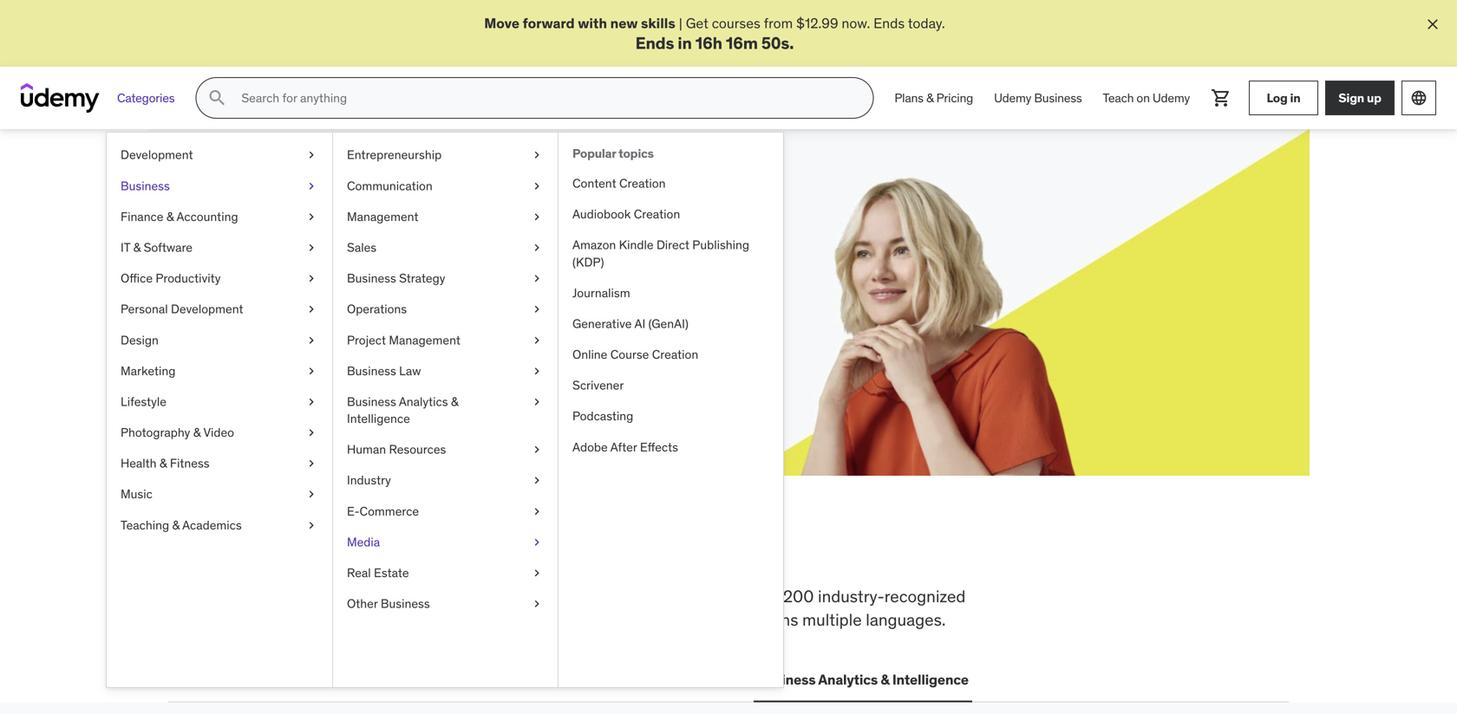 Task type: vqa. For each thing, say whether or not it's contained in the screenshot.
second the as
yes



Task type: locate. For each thing, give the bounding box(es) containing it.
other business link
[[333, 589, 558, 620]]

for up and
[[724, 587, 744, 607]]

0 vertical spatial today.
[[908, 14, 945, 32]]

1 horizontal spatial ends
[[874, 14, 905, 32]]

development right web
[[204, 671, 291, 689]]

xsmall image inside teaching & academics link
[[304, 517, 318, 534]]

amazon kindle direct publishing (kdp) link
[[559, 230, 783, 278]]

in inside move forward with new skills | get courses from $12.99 now. ends today. ends in 16h 16m 50s .
[[678, 32, 692, 53]]

2 vertical spatial for
[[724, 587, 744, 607]]

as left "little"
[[475, 248, 489, 266]]

technical
[[430, 587, 497, 607]]

teach on udemy
[[1103, 90, 1190, 106]]

skills for your future expand your potential with a course for as little as $12.99. sale ends today.
[[231, 205, 537, 285]]

xsmall image inside management link
[[530, 209, 544, 226]]

adobe after effects link
[[559, 432, 783, 463]]

1 horizontal spatial for
[[454, 248, 471, 266]]

analytics down multiple
[[818, 671, 878, 689]]

creation inside "link"
[[619, 176, 666, 191]]

skills left |
[[641, 14, 675, 32]]

2 horizontal spatial in
[[1290, 90, 1301, 106]]

commerce
[[360, 504, 419, 519]]

xsmall image for business analytics & intelligence
[[530, 394, 544, 411]]

2 vertical spatial development
[[204, 671, 291, 689]]

1 horizontal spatial intelligence
[[892, 671, 969, 689]]

business analytics & intelligence down multiple
[[757, 671, 969, 689]]

xsmall image for real estate
[[530, 565, 544, 582]]

udemy right "pricing"
[[994, 90, 1031, 106]]

xsmall image for business law
[[530, 363, 544, 380]]

business analytics & intelligence inside business analytics & intelligence link
[[347, 394, 458, 427]]

xsmall image for design
[[304, 332, 318, 349]]

health & fitness
[[121, 456, 210, 472]]

&
[[926, 90, 934, 106], [166, 209, 174, 225], [133, 240, 141, 255], [451, 394, 458, 410], [193, 425, 201, 441], [160, 456, 167, 472], [172, 518, 180, 533], [881, 671, 890, 689]]

1 horizontal spatial udemy
[[1153, 90, 1190, 106]]

business down the estate
[[381, 596, 430, 612]]

communication inside button
[[633, 671, 736, 689]]

xsmall image inside marketing link
[[304, 363, 318, 380]]

xsmall image for project management
[[530, 332, 544, 349]]

communication for communication button
[[633, 671, 736, 689]]

human resources
[[347, 442, 446, 458]]

business inside business link
[[121, 178, 170, 194]]

it up 'office'
[[121, 240, 130, 255]]

as right "little"
[[523, 248, 537, 266]]

it certifications button
[[308, 660, 418, 701]]

office productivity link
[[107, 263, 332, 294]]

with
[[578, 14, 607, 32], [369, 248, 395, 266]]

on
[[1137, 90, 1150, 106]]

communication button
[[630, 660, 740, 701]]

in down |
[[678, 32, 692, 53]]

teaching
[[121, 518, 169, 533]]

management inside management link
[[347, 209, 419, 225]]

web
[[172, 671, 201, 689]]

1 vertical spatial your
[[281, 248, 307, 266]]

xsmall image inside health & fitness link
[[304, 455, 318, 472]]

xsmall image inside "photography & video" link
[[304, 425, 318, 442]]

0 vertical spatial skills
[[641, 14, 675, 32]]

0 vertical spatial management
[[347, 209, 419, 225]]

business down business law at the left bottom of page
[[347, 394, 396, 410]]

16h 16m 50s
[[695, 32, 789, 53]]

1 vertical spatial communication
[[633, 671, 736, 689]]

log in link
[[1249, 81, 1318, 116]]

business left teach
[[1034, 90, 1082, 106]]

xsmall image inside development link
[[304, 147, 318, 164]]

content creation link
[[559, 168, 783, 199]]

0 vertical spatial for
[[314, 205, 354, 241]]

business
[[1034, 90, 1082, 106], [121, 178, 170, 194], [347, 271, 396, 286], [347, 363, 396, 379], [347, 394, 396, 410], [381, 596, 430, 612], [757, 671, 816, 689]]

business down 'spans'
[[757, 671, 816, 689]]

1 vertical spatial creation
[[634, 207, 680, 222]]

it
[[121, 240, 130, 255], [311, 671, 323, 689]]

communication down entrepreneurship
[[347, 178, 433, 194]]

business up operations on the left of page
[[347, 271, 396, 286]]

communication
[[347, 178, 433, 194], [633, 671, 736, 689]]

& for pricing
[[926, 90, 934, 106]]

xsmall image inside the communication link
[[530, 178, 544, 195]]

business analytics & intelligence up human resources
[[347, 394, 458, 427]]

development
[[121, 147, 193, 163], [171, 302, 243, 317], [204, 671, 291, 689]]

1 horizontal spatial your
[[359, 205, 422, 241]]

communication for the communication link
[[347, 178, 433, 194]]

intelligence inside button
[[892, 671, 969, 689]]

0 horizontal spatial as
[[475, 248, 489, 266]]

skills inside covering critical workplace skills to technical topics, including prep content for over 200 industry-recognized certifications, our catalog supports well-rounded professional development and spans multiple languages.
[[371, 587, 408, 607]]

1 vertical spatial for
[[454, 248, 471, 266]]

xsmall image inside "sales" link
[[530, 239, 544, 256]]

1 vertical spatial business analytics & intelligence
[[757, 671, 969, 689]]

xsmall image inside design 'link'
[[304, 332, 318, 349]]

0 vertical spatial business analytics & intelligence
[[347, 394, 458, 427]]

project management
[[347, 332, 460, 348]]

skills down e-
[[287, 529, 381, 574]]

development down categories dropdown button
[[121, 147, 193, 163]]

web development button
[[168, 660, 294, 701]]

1 vertical spatial intelligence
[[892, 671, 969, 689]]

podcasting link
[[559, 401, 783, 432]]

business inside business analytics & intelligence link
[[347, 394, 396, 410]]

content creation
[[572, 176, 666, 191]]

management up the law
[[389, 332, 460, 348]]

it left certifications
[[311, 671, 323, 689]]

business inside 'other business' link
[[381, 596, 430, 612]]

xsmall image inside e-commerce link
[[530, 503, 544, 520]]

1 horizontal spatial analytics
[[818, 671, 878, 689]]

0 horizontal spatial today.
[[343, 267, 380, 285]]

xsmall image inside operations link
[[530, 301, 544, 318]]

after
[[610, 440, 637, 455]]

0 horizontal spatial analytics
[[399, 394, 448, 410]]

analytics down the law
[[399, 394, 448, 410]]

analytics for business analytics & intelligence link
[[399, 394, 448, 410]]

xsmall image inside media link
[[530, 534, 544, 551]]

certifications,
[[168, 610, 268, 630]]

over
[[748, 587, 779, 607]]

0 horizontal spatial for
[[314, 205, 354, 241]]

0 vertical spatial creation
[[619, 176, 666, 191]]

personal
[[121, 302, 168, 317]]

creation down content creation "link"
[[634, 207, 680, 222]]

development inside "button"
[[204, 671, 291, 689]]

workplace
[[292, 587, 367, 607]]

it & software link
[[107, 232, 332, 263]]

data science button
[[524, 660, 616, 701]]

0 horizontal spatial communication
[[347, 178, 433, 194]]

law
[[399, 363, 421, 379]]

marketing
[[121, 363, 176, 379]]

for up potential
[[314, 205, 354, 241]]

pricing
[[936, 90, 973, 106]]

2 horizontal spatial for
[[724, 587, 744, 607]]

|
[[679, 14, 683, 32]]

0 horizontal spatial with
[[369, 248, 395, 266]]

personal development
[[121, 302, 243, 317]]

xsmall image for office productivity
[[304, 270, 318, 287]]

xsmall image
[[304, 178, 318, 195], [304, 209, 318, 226], [530, 209, 544, 226], [530, 239, 544, 256], [304, 301, 318, 318], [530, 301, 544, 318], [304, 332, 318, 349], [530, 332, 544, 349], [530, 363, 544, 380], [304, 394, 318, 411], [530, 394, 544, 411], [530, 442, 544, 459], [530, 472, 544, 489], [304, 486, 318, 503], [530, 503, 544, 520], [304, 517, 318, 534], [530, 565, 544, 582], [530, 596, 544, 613]]

leadership button
[[432, 660, 510, 701]]

development
[[623, 610, 719, 630]]

xsmall image for it & software
[[304, 239, 318, 256]]

1 as from the left
[[475, 248, 489, 266]]

1 horizontal spatial communication
[[633, 671, 736, 689]]

xsmall image inside business strategy link
[[530, 270, 544, 287]]

development inside "link"
[[171, 302, 243, 317]]

1 vertical spatial with
[[369, 248, 395, 266]]

shopping cart with 0 items image
[[1211, 88, 1232, 109]]

for inside covering critical workplace skills to technical topics, including prep content for over 200 industry-recognized certifications, our catalog supports well-rounded professional development and spans multiple languages.
[[724, 587, 744, 607]]

& right finance
[[166, 209, 174, 225]]

0 vertical spatial intelligence
[[347, 411, 410, 427]]

udemy right "on"
[[1153, 90, 1190, 106]]

intelligence for 'business analytics & intelligence' button
[[892, 671, 969, 689]]

0 vertical spatial communication
[[347, 178, 433, 194]]

& left video
[[193, 425, 201, 441]]

1 vertical spatial management
[[389, 332, 460, 348]]

catalog
[[300, 610, 355, 630]]

1 horizontal spatial with
[[578, 14, 607, 32]]

all the skills you need in one place
[[168, 529, 746, 574]]

development down office productivity link
[[171, 302, 243, 317]]

skills inside move forward with new skills | get courses from $12.99 now. ends today. ends in 16h 16m 50s .
[[641, 14, 675, 32]]

business analytics & intelligence inside 'business analytics & intelligence' button
[[757, 671, 969, 689]]

xsmall image for marketing
[[304, 363, 318, 380]]

1 vertical spatial in
[[1290, 90, 1301, 106]]

0 horizontal spatial business analytics & intelligence
[[347, 394, 458, 427]]

you
[[387, 529, 450, 574]]

& for fitness
[[160, 456, 167, 472]]

creation down topics
[[619, 176, 666, 191]]

ends down new
[[636, 32, 674, 53]]

1 horizontal spatial business analytics & intelligence
[[757, 671, 969, 689]]

teach on udemy link
[[1092, 77, 1200, 119]]

covering
[[168, 587, 234, 607]]

Search for anything text field
[[238, 83, 852, 113]]

analytics inside button
[[818, 671, 878, 689]]

media
[[347, 535, 380, 550]]

publishing
[[692, 237, 749, 253]]

& inside 'link'
[[166, 209, 174, 225]]

0 vertical spatial development
[[121, 147, 193, 163]]

creation down 'generative ai  (genai)' link
[[652, 347, 698, 363]]

& up 'office'
[[133, 240, 141, 255]]

xsmall image inside personal development "link"
[[304, 301, 318, 318]]

0 horizontal spatial it
[[121, 240, 130, 255]]

xsmall image for operations
[[530, 301, 544, 318]]

intelligence down languages.
[[892, 671, 969, 689]]

other
[[347, 596, 378, 612]]

1 horizontal spatial as
[[523, 248, 537, 266]]

communication down development
[[633, 671, 736, 689]]

1 vertical spatial analytics
[[818, 671, 878, 689]]

1 vertical spatial development
[[171, 302, 243, 317]]

with left new
[[578, 14, 607, 32]]

xsmall image inside business link
[[304, 178, 318, 195]]

audiobook
[[572, 207, 631, 222]]

development for personal
[[171, 302, 243, 317]]

0 vertical spatial in
[[678, 32, 692, 53]]

xsmall image inside finance & accounting 'link'
[[304, 209, 318, 226]]

today. right now.
[[908, 14, 945, 32]]

0 horizontal spatial udemy
[[994, 90, 1031, 106]]

xsmall image inside lifestyle link
[[304, 394, 318, 411]]

& down business law link on the left of the page
[[451, 394, 458, 410]]

software
[[144, 240, 193, 255]]

management up sales
[[347, 209, 419, 225]]

& for accounting
[[166, 209, 174, 225]]

with left "a"
[[369, 248, 395, 266]]

xsmall image for other business
[[530, 596, 544, 613]]

in up including
[[546, 529, 580, 574]]

1 horizontal spatial today.
[[908, 14, 945, 32]]

generative ai  (genai) link
[[559, 309, 783, 340]]

xsmall image inside business law link
[[530, 363, 544, 380]]

& down languages.
[[881, 671, 890, 689]]

skills up supports
[[371, 587, 408, 607]]

for
[[314, 205, 354, 241], [454, 248, 471, 266], [724, 587, 744, 607]]

spans
[[755, 610, 798, 630]]

xsmall image inside business analytics & intelligence link
[[530, 394, 544, 411]]

1 horizontal spatial it
[[311, 671, 323, 689]]

in right log
[[1290, 90, 1301, 106]]

teaching & academics link
[[107, 510, 332, 541]]

your up sale
[[281, 248, 307, 266]]

leadership
[[435, 671, 507, 689]]

1 vertical spatial skills
[[287, 529, 381, 574]]

& right 'teaching'
[[172, 518, 180, 533]]

2 vertical spatial skills
[[371, 587, 408, 607]]

industry
[[347, 473, 391, 489]]

0 horizontal spatial in
[[546, 529, 580, 574]]

0 vertical spatial your
[[359, 205, 422, 241]]

xsmall image for finance & accounting
[[304, 209, 318, 226]]

project management link
[[333, 325, 558, 356]]

potential
[[311, 248, 366, 266]]

0 vertical spatial it
[[121, 240, 130, 255]]

xsmall image inside industry link
[[530, 472, 544, 489]]

xsmall image inside project management link
[[530, 332, 544, 349]]

0 vertical spatial with
[[578, 14, 607, 32]]

intelligence up human
[[347, 411, 410, 427]]

online
[[572, 347, 608, 363]]

business inside business strategy link
[[347, 271, 396, 286]]

1 horizontal spatial in
[[678, 32, 692, 53]]

0 horizontal spatial intelligence
[[347, 411, 410, 427]]

plans & pricing link
[[884, 77, 984, 119]]

0 vertical spatial analytics
[[399, 394, 448, 410]]

xsmall image for management
[[530, 209, 544, 226]]

1 vertical spatial today.
[[343, 267, 380, 285]]

sign up link
[[1325, 81, 1395, 116]]

design
[[121, 332, 159, 348]]

xsmall image
[[304, 147, 318, 164], [530, 147, 544, 164], [530, 178, 544, 195], [304, 239, 318, 256], [304, 270, 318, 287], [530, 270, 544, 287], [304, 363, 318, 380], [304, 425, 318, 442], [304, 455, 318, 472], [530, 534, 544, 551]]

xsmall image inside it & software link
[[304, 239, 318, 256]]

forward
[[523, 14, 575, 32]]

intelligence
[[347, 411, 410, 427], [892, 671, 969, 689]]

real estate
[[347, 566, 409, 581]]

business down project
[[347, 363, 396, 379]]

your up "a"
[[359, 205, 422, 241]]

1 vertical spatial it
[[311, 671, 323, 689]]

supports
[[359, 610, 424, 630]]

one
[[586, 529, 649, 574]]

business inside 'business analytics & intelligence' button
[[757, 671, 816, 689]]

estate
[[374, 566, 409, 581]]

business up finance
[[121, 178, 170, 194]]

photography & video
[[121, 425, 234, 441]]

ends right now.
[[874, 14, 905, 32]]

business analytics & intelligence button
[[754, 660, 972, 701]]

for right the course
[[454, 248, 471, 266]]

xsmall image inside music link
[[304, 486, 318, 503]]

scrivener
[[572, 378, 624, 393]]

xsmall image inside human resources link
[[530, 442, 544, 459]]

xsmall image for personal development
[[304, 301, 318, 318]]

with inside move forward with new skills | get courses from $12.99 now. ends today. ends in 16h 16m 50s .
[[578, 14, 607, 32]]

xsmall image inside real estate link
[[530, 565, 544, 582]]

resources
[[389, 442, 446, 458]]

today. down sales
[[343, 267, 380, 285]]

& right plans
[[926, 90, 934, 106]]

xsmall image inside 'other business' link
[[530, 596, 544, 613]]

real
[[347, 566, 371, 581]]

xsmall image inside office productivity link
[[304, 270, 318, 287]]

xsmall image inside entrepreneurship link
[[530, 147, 544, 164]]

personal development link
[[107, 294, 332, 325]]

it inside button
[[311, 671, 323, 689]]

& right health
[[160, 456, 167, 472]]



Task type: describe. For each thing, give the bounding box(es) containing it.
human
[[347, 442, 386, 458]]

xsmall image for human resources
[[530, 442, 544, 459]]

business inside 'udemy business' link
[[1034, 90, 1082, 106]]

photography
[[121, 425, 190, 441]]

xsmall image for media
[[530, 534, 544, 551]]

content
[[572, 176, 616, 191]]

skills
[[231, 205, 309, 241]]

finance
[[121, 209, 163, 225]]

log
[[1267, 90, 1288, 106]]

accounting
[[177, 209, 238, 225]]

health & fitness link
[[107, 449, 332, 479]]

xsmall image for entrepreneurship
[[530, 147, 544, 164]]

business strategy link
[[333, 263, 558, 294]]

1 udemy from the left
[[994, 90, 1031, 106]]

covering critical workplace skills to technical topics, including prep content for over 200 industry-recognized certifications, our catalog supports well-rounded professional development and spans multiple languages.
[[168, 587, 966, 630]]

categories button
[[107, 77, 185, 119]]

choose a language image
[[1410, 90, 1428, 107]]

200
[[783, 587, 814, 607]]

xsmall image for industry
[[530, 472, 544, 489]]

& for academics
[[172, 518, 180, 533]]

analytics for 'business analytics & intelligence' button
[[818, 671, 878, 689]]

xsmall image for business strategy
[[530, 270, 544, 287]]

online course creation link
[[559, 340, 783, 371]]

xsmall image for sales
[[530, 239, 544, 256]]

sign
[[1339, 90, 1364, 106]]

kindle
[[619, 237, 654, 253]]

from
[[764, 14, 793, 32]]

categories
[[117, 90, 175, 106]]

lifestyle
[[121, 394, 166, 410]]

courses
[[712, 14, 761, 32]]

intelligence for business analytics & intelligence link
[[347, 411, 410, 427]]

communication link
[[333, 171, 558, 202]]

generative ai  (genai)
[[572, 316, 689, 332]]

xsmall image for photography & video
[[304, 425, 318, 442]]

2 vertical spatial in
[[546, 529, 580, 574]]

udemy image
[[21, 83, 100, 113]]

to
[[412, 587, 427, 607]]

get
[[686, 14, 709, 32]]

0 horizontal spatial ends
[[636, 32, 674, 53]]

popular topics
[[572, 146, 654, 162]]

all
[[168, 529, 219, 574]]

xsmall image for lifestyle
[[304, 394, 318, 411]]

0 horizontal spatial your
[[281, 248, 307, 266]]

for for your
[[454, 248, 471, 266]]

topics
[[619, 146, 654, 162]]

xsmall image for development
[[304, 147, 318, 164]]

scrivener link
[[559, 371, 783, 401]]

video
[[203, 425, 234, 441]]

business analytics & intelligence for 'business analytics & intelligence' button
[[757, 671, 969, 689]]

close image
[[1424, 16, 1442, 33]]

media element
[[558, 133, 783, 688]]

management inside project management link
[[389, 332, 460, 348]]

sales
[[347, 240, 377, 255]]

today. inside move forward with new skills | get courses from $12.99 now. ends today. ends in 16h 16m 50s .
[[908, 14, 945, 32]]

xsmall image for health & fitness
[[304, 455, 318, 472]]

including
[[554, 587, 621, 607]]

development link
[[107, 140, 332, 171]]

development for web
[[204, 671, 291, 689]]

xsmall image for communication
[[530, 178, 544, 195]]

for for workplace
[[724, 587, 744, 607]]

office productivity
[[121, 271, 221, 286]]

log in
[[1267, 90, 1301, 106]]

$12.99.
[[231, 267, 276, 285]]

journalism
[[572, 285, 630, 301]]

a
[[399, 248, 406, 266]]

xsmall image for business
[[304, 178, 318, 195]]

(kdp)
[[572, 254, 604, 270]]

strategy
[[399, 271, 445, 286]]

business analytics & intelligence link
[[333, 387, 558, 435]]

.
[[789, 32, 794, 53]]

business analytics & intelligence for business analytics & intelligence link
[[347, 394, 458, 427]]

audiobook creation link
[[559, 199, 783, 230]]

creation for audiobook creation
[[634, 207, 680, 222]]

move
[[484, 14, 520, 32]]

sale
[[279, 267, 306, 285]]

business inside business law link
[[347, 363, 396, 379]]

teaching & academics
[[121, 518, 242, 533]]

well-
[[428, 610, 464, 630]]

xsmall image for teaching & academics
[[304, 517, 318, 534]]

lifestyle link
[[107, 387, 332, 418]]

it for it & software
[[121, 240, 130, 255]]

productivity
[[156, 271, 221, 286]]

popular
[[572, 146, 616, 162]]

2 as from the left
[[523, 248, 537, 266]]

xsmall image for music
[[304, 486, 318, 503]]

plans & pricing
[[895, 90, 973, 106]]

creation for content creation
[[619, 176, 666, 191]]

health
[[121, 456, 157, 472]]

& inside button
[[881, 671, 890, 689]]

xsmall image for e-commerce
[[530, 503, 544, 520]]

2 udemy from the left
[[1153, 90, 1190, 106]]

topics,
[[501, 587, 550, 607]]

certifications
[[326, 671, 414, 689]]

today. inside skills for your future expand your potential with a course for as little as $12.99. sale ends today.
[[343, 267, 380, 285]]

with inside skills for your future expand your potential with a course for as little as $12.99. sale ends today.
[[369, 248, 395, 266]]

sign up
[[1339, 90, 1382, 106]]

e-commerce link
[[333, 496, 558, 527]]

submit search image
[[207, 88, 228, 109]]

course
[[409, 248, 451, 266]]

critical
[[238, 587, 288, 607]]

data science
[[528, 671, 612, 689]]

operations link
[[333, 294, 558, 325]]

udemy business link
[[984, 77, 1092, 119]]

business strategy
[[347, 271, 445, 286]]

finance & accounting link
[[107, 202, 332, 232]]

industry link
[[333, 466, 558, 496]]

management link
[[333, 202, 558, 232]]

& for video
[[193, 425, 201, 441]]

multiple
[[802, 610, 862, 630]]

2 vertical spatial creation
[[652, 347, 698, 363]]

$12.99
[[796, 14, 838, 32]]

journalism link
[[559, 278, 783, 309]]

industry-
[[818, 587, 884, 607]]

prep
[[625, 587, 659, 607]]

professional
[[529, 610, 619, 630]]

human resources link
[[333, 435, 558, 466]]

it certifications
[[311, 671, 414, 689]]

up
[[1367, 90, 1382, 106]]

it for it certifications
[[311, 671, 323, 689]]

& for software
[[133, 240, 141, 255]]

design link
[[107, 325, 332, 356]]

now.
[[842, 14, 870, 32]]

business link
[[107, 171, 332, 202]]



